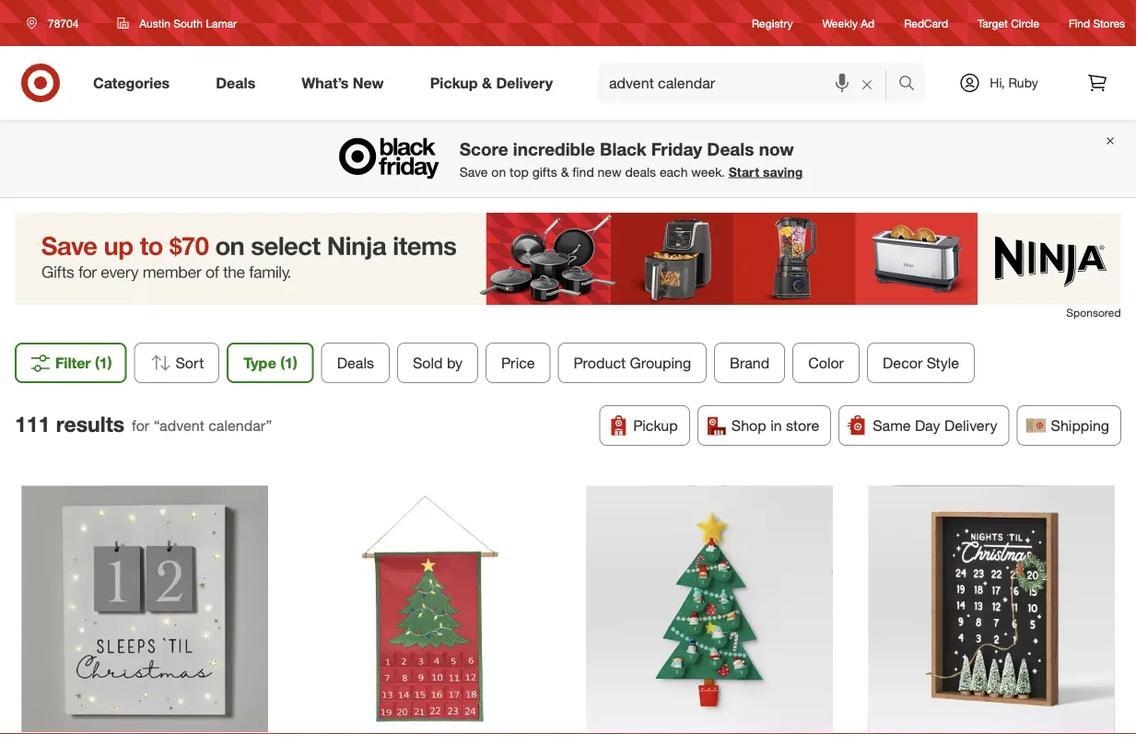 Task type: vqa. For each thing, say whether or not it's contained in the screenshot.
"Not"
no



Task type: describe. For each thing, give the bounding box(es) containing it.
austin south lamar button
[[105, 6, 249, 40]]

shop in store button
[[697, 406, 831, 446]]

price button
[[486, 343, 551, 384]]

product
[[574, 354, 626, 372]]

find stores
[[1069, 16, 1125, 30]]

austin south lamar
[[140, 16, 237, 30]]

for
[[132, 417, 149, 435]]

each
[[660, 164, 688, 180]]

ruby
[[1009, 75, 1038, 91]]

incredible
[[513, 138, 595, 159]]

advertisement region
[[15, 213, 1121, 305]]

weekly ad
[[823, 16, 875, 30]]

find
[[1069, 16, 1090, 30]]

what's
[[302, 74, 349, 92]]

day
[[915, 417, 941, 435]]

78704
[[48, 16, 79, 30]]

deals button
[[321, 343, 390, 384]]

brand button
[[714, 343, 785, 384]]

shipping button
[[1017, 406, 1122, 446]]

hi,
[[990, 75, 1005, 91]]

what's new link
[[286, 63, 407, 103]]

now
[[759, 138, 794, 159]]

sold
[[413, 354, 443, 372]]

same day delivery
[[873, 417, 998, 435]]

store
[[786, 417, 819, 435]]

(1) for type (1)
[[280, 354, 297, 372]]

by
[[447, 354, 463, 372]]

type
[[244, 354, 276, 372]]

score
[[460, 138, 508, 159]]

new
[[353, 74, 384, 92]]

shop in store
[[732, 417, 819, 435]]

decor
[[883, 354, 923, 372]]

filter
[[55, 354, 91, 372]]

decor style button
[[867, 343, 975, 384]]

pickup for pickup & delivery
[[430, 74, 478, 92]]

deals link
[[200, 63, 279, 103]]

gifts
[[532, 164, 557, 180]]

product grouping button
[[558, 343, 707, 384]]

start
[[729, 164, 760, 180]]

color button
[[793, 343, 860, 384]]

sold by button
[[397, 343, 478, 384]]

black
[[600, 138, 647, 159]]

search
[[890, 76, 935, 94]]

lamar
[[206, 16, 237, 30]]

price
[[501, 354, 535, 372]]

What can we help you find? suggestions appear below search field
[[598, 63, 903, 103]]

filter (1)
[[55, 354, 112, 372]]

pickup & delivery link
[[414, 63, 576, 103]]

delivery for same day delivery
[[945, 417, 998, 435]]

delivery for pickup & delivery
[[496, 74, 553, 92]]

find
[[573, 164, 594, 180]]

target
[[978, 16, 1008, 30]]

top
[[510, 164, 529, 180]]

score incredible black friday deals now save on top gifts & find new deals each week. start saving
[[460, 138, 803, 180]]

grouping
[[630, 354, 691, 372]]

0 vertical spatial &
[[482, 74, 492, 92]]

111
[[15, 411, 50, 437]]



Task type: locate. For each thing, give the bounding box(es) containing it.
pickup for pickup
[[633, 417, 678, 435]]

registry
[[752, 16, 793, 30]]

same day delivery button
[[839, 406, 1010, 446]]

pickup down grouping
[[633, 417, 678, 435]]

78704 button
[[15, 6, 98, 40]]

2 horizontal spatial deals
[[707, 138, 754, 159]]

color
[[808, 354, 844, 372]]

1 horizontal spatial delivery
[[945, 417, 998, 435]]

deals inside deals button
[[337, 354, 374, 372]]

& left 'find'
[[561, 164, 569, 180]]

search button
[[890, 63, 935, 107]]

redcard
[[904, 16, 948, 30]]

deals up start
[[707, 138, 754, 159]]

weekly ad link
[[823, 15, 875, 31]]

31.25" featherly friends fabric tree with birds hanging christmas countdown calendar green - wondershop™ image
[[586, 486, 832, 733], [586, 486, 832, 733]]

pickup
[[430, 74, 478, 92], [633, 417, 678, 435]]

friday
[[651, 138, 702, 159]]

14" wood 'nights 'til christmas' advent calendar with wreath counter black/white - wondershop™ image
[[868, 486, 1115, 733], [868, 486, 1115, 733]]

0 horizontal spatial &
[[482, 74, 492, 92]]

1 horizontal spatial &
[[561, 164, 569, 180]]

pickup inside button
[[633, 417, 678, 435]]

deals
[[625, 164, 656, 180]]

find stores link
[[1069, 15, 1125, 31]]

2 (1) from the left
[[280, 354, 297, 372]]

(1) for filter (1)
[[95, 354, 112, 372]]

0 horizontal spatial pickup
[[430, 74, 478, 92]]

0 vertical spatial delivery
[[496, 74, 553, 92]]

delivery up incredible
[[496, 74, 553, 92]]

calendar"
[[208, 417, 272, 435]]

0 vertical spatial deals
[[216, 74, 256, 92]]

1 vertical spatial &
[[561, 164, 569, 180]]

pickup button
[[599, 406, 690, 446]]

deals left sold
[[337, 354, 374, 372]]

deals for deals button
[[337, 354, 374, 372]]

sponsored
[[1067, 306, 1121, 320]]

deals
[[216, 74, 256, 92], [707, 138, 754, 159], [337, 354, 374, 372]]

filter (1) button
[[15, 343, 127, 384]]

18.78" battery operated lit 'sleeps 'til christmas' wood countdown sign cream - wondershop™ image
[[22, 486, 268, 733], [22, 486, 268, 733]]

0 horizontal spatial delivery
[[496, 74, 553, 92]]

0 horizontal spatial (1)
[[95, 354, 112, 372]]

deals inside score incredible black friday deals now save on top gifts & find new deals each week. start saving
[[707, 138, 754, 159]]

shop
[[732, 417, 767, 435]]

new
[[598, 164, 622, 180]]

categories link
[[77, 63, 193, 103]]

style
[[927, 354, 960, 372]]

target circle link
[[978, 15, 1040, 31]]

deals inside deals 'link'
[[216, 74, 256, 92]]

1 horizontal spatial pickup
[[633, 417, 678, 435]]

redcard link
[[904, 15, 948, 31]]

sold by
[[413, 354, 463, 372]]

1 horizontal spatial (1)
[[280, 354, 297, 372]]

product grouping
[[574, 354, 691, 372]]

delivery
[[496, 74, 553, 92], [945, 417, 998, 435]]

sort button
[[134, 343, 220, 384]]

deals for deals 'link'
[[216, 74, 256, 92]]

ad
[[861, 16, 875, 30]]

categories
[[93, 74, 170, 92]]

1 (1) from the left
[[95, 354, 112, 372]]

(1) right the "filter"
[[95, 354, 112, 372]]

2 vertical spatial deals
[[337, 354, 374, 372]]

what's new
[[302, 74, 384, 92]]

0 horizontal spatial deals
[[216, 74, 256, 92]]

1 vertical spatial delivery
[[945, 417, 998, 435]]

target circle
[[978, 16, 1040, 30]]

hi, ruby
[[990, 75, 1038, 91]]

pickup & delivery
[[430, 74, 553, 92]]

delivery inside button
[[945, 417, 998, 435]]

deals down lamar
[[216, 74, 256, 92]]

south
[[173, 16, 203, 30]]

on
[[492, 164, 506, 180]]

weekly
[[823, 16, 858, 30]]

(1) inside button
[[95, 354, 112, 372]]

"advent
[[154, 417, 204, 435]]

0 vertical spatial pickup
[[430, 74, 478, 92]]

in
[[771, 417, 782, 435]]

c&f home christmas tree felt advent countdown calendar image
[[304, 486, 550, 733], [304, 486, 550, 733]]

& up score at the left top of page
[[482, 74, 492, 92]]

austin
[[140, 16, 170, 30]]

type (1)
[[244, 354, 297, 372]]

brand
[[730, 354, 770, 372]]

save
[[460, 164, 488, 180]]

111 results for "advent calendar"
[[15, 411, 272, 437]]

results
[[56, 411, 125, 437]]

(1) right type
[[280, 354, 297, 372]]

1 vertical spatial deals
[[707, 138, 754, 159]]

& inside score incredible black friday deals now save on top gifts & find new deals each week. start saving
[[561, 164, 569, 180]]

sort
[[176, 354, 204, 372]]

registry link
[[752, 15, 793, 31]]

decor style
[[883, 354, 960, 372]]

pickup up score at the left top of page
[[430, 74, 478, 92]]

shipping
[[1051, 417, 1110, 435]]

delivery right day
[[945, 417, 998, 435]]

(1)
[[95, 354, 112, 372], [280, 354, 297, 372]]

week.
[[692, 164, 725, 180]]

1 vertical spatial pickup
[[633, 417, 678, 435]]

&
[[482, 74, 492, 92], [561, 164, 569, 180]]

stores
[[1094, 16, 1125, 30]]

saving
[[763, 164, 803, 180]]

same
[[873, 417, 911, 435]]

1 horizontal spatial deals
[[337, 354, 374, 372]]

circle
[[1011, 16, 1040, 30]]



